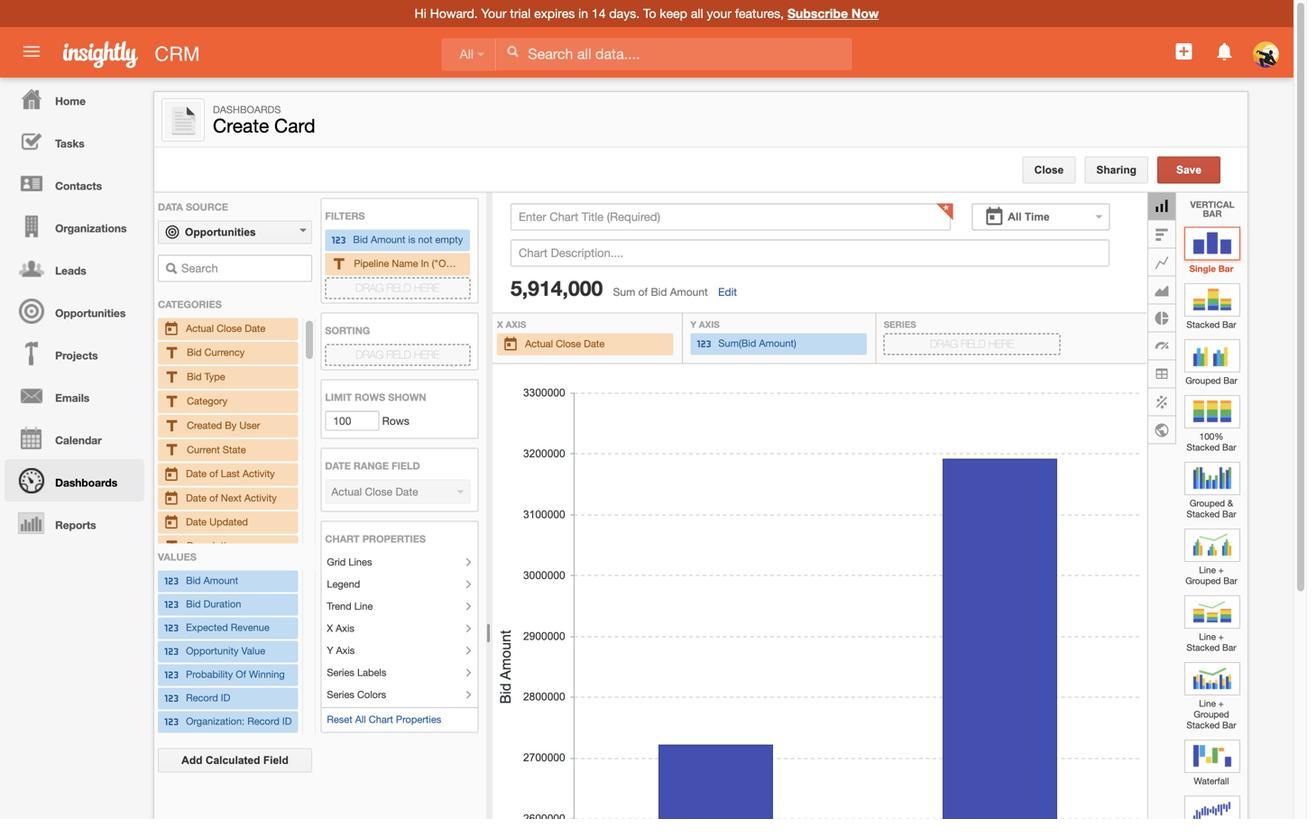 Task type: locate. For each thing, give the bounding box(es) containing it.
bar inside line + stacked bar
[[1223, 643, 1237, 653]]

bid duration
[[186, 598, 241, 610]]

user
[[239, 420, 260, 431]]

0 horizontal spatial y
[[327, 645, 333, 656]]

1 vertical spatial drag field here
[[356, 349, 440, 361]]

of left last
[[209, 468, 218, 480]]

dashboards create card
[[213, 104, 315, 137]]

grouped inside line + grouped stacked bar
[[1194, 709, 1230, 720]]

1 horizontal spatial close
[[556, 338, 581, 350]]

all link
[[442, 38, 496, 71]]

edit link
[[718, 286, 737, 299]]

opportunities link down the leads
[[5, 290, 144, 332]]

date up date updated
[[186, 492, 207, 504]]

0 vertical spatial amount
[[371, 234, 406, 245]]

opportunities link up search text box in the left top of the page
[[158, 221, 312, 244]]

1 vertical spatial activity
[[244, 492, 277, 504]]

x inside 5,914,000 group
[[497, 319, 503, 330]]

actual for x axis
[[525, 338, 553, 350]]

series inside series drag field here
[[884, 319, 917, 330]]

1 horizontal spatial opportunities link
[[158, 221, 312, 244]]

chart up grid
[[325, 533, 360, 545]]

4 stacked from the top
[[1187, 643, 1220, 653]]

+ for line + grouped stacked bar
[[1219, 698, 1224, 709]]

0 vertical spatial +
[[1219, 565, 1224, 575]]

1 horizontal spatial x axis
[[497, 319, 527, 330]]

axis up sum(bid
[[699, 319, 720, 330]]

calendar link
[[5, 417, 144, 459]]

Search text field
[[158, 255, 312, 282]]

of
[[639, 286, 648, 298], [209, 468, 218, 480], [209, 492, 218, 504]]

1 vertical spatial dashboards
[[55, 476, 117, 489]]

1 vertical spatial amount
[[670, 286, 708, 298]]

100%
[[1200, 431, 1224, 442]]

0 vertical spatial series
[[884, 319, 917, 330]]

y axis up sum(bid
[[691, 319, 722, 330]]

range
[[354, 460, 389, 472]]

bar inside vertical bar
[[1203, 208, 1222, 219]]

1 vertical spatial of
[[209, 468, 218, 480]]

amount up duration
[[204, 575, 238, 586]]

navigation
[[0, 78, 144, 544]]

2 horizontal spatial amount
[[670, 286, 708, 298]]

all
[[691, 6, 704, 21]]

0 vertical spatial record
[[186, 692, 218, 704]]

drag field here down name
[[356, 282, 440, 294]]

0 vertical spatial all
[[460, 47, 474, 61]]

+ for line + stacked bar
[[1219, 632, 1224, 642]]

1 vertical spatial record
[[247, 716, 280, 727]]

activity inside date of next activity link
[[244, 492, 277, 504]]

close for x axis
[[556, 338, 581, 350]]

date left range
[[325, 460, 351, 472]]

1 vertical spatial all
[[1008, 211, 1022, 223]]

bar up line + stacked bar
[[1224, 576, 1238, 586]]

1 + from the top
[[1219, 565, 1224, 575]]

axis down 5,914,000
[[506, 319, 527, 330]]

1 vertical spatial y
[[327, 645, 333, 656]]

+ inside line + stacked bar
[[1219, 632, 1224, 642]]

organization: record id
[[186, 716, 292, 727]]

&
[[1228, 498, 1234, 509]]

notifications image
[[1214, 41, 1236, 62]]

grouped inside grouped & stacked bar
[[1190, 498, 1226, 509]]

0 horizontal spatial amount
[[204, 575, 238, 586]]

date inside 5,914,000 group
[[584, 338, 605, 350]]

x axis down 5,914,000
[[497, 319, 527, 330]]

currency
[[205, 347, 245, 358]]

+ inside line + grouped bar
[[1219, 565, 1224, 575]]

+ for line + grouped bar
[[1219, 565, 1224, 575]]

close down 5,914,000
[[556, 338, 581, 350]]

0 vertical spatial chart
[[325, 533, 360, 545]]

reset all chart properties link
[[327, 714, 442, 725]]

sharing link
[[1085, 157, 1149, 184]]

0 horizontal spatial close
[[217, 323, 242, 334]]

1 vertical spatial id
[[282, 716, 292, 727]]

1 horizontal spatial id
[[282, 716, 292, 727]]

line inside line + grouped stacked bar
[[1200, 698, 1216, 709]]

limit
[[325, 392, 352, 403]]

0 vertical spatial of
[[639, 286, 648, 298]]

of for next
[[209, 492, 218, 504]]

close inside close button
[[1035, 164, 1064, 176]]

+
[[1219, 565, 1224, 575], [1219, 632, 1224, 642], [1219, 698, 1224, 709]]

actual close date for categories
[[186, 323, 266, 334]]

line down grouped & stacked bar
[[1200, 565, 1216, 575]]

0 vertical spatial id
[[221, 692, 230, 704]]

x
[[497, 319, 503, 330], [327, 623, 333, 634]]

record id link
[[163, 690, 293, 708]]

categories
[[158, 299, 222, 310]]

stacked up line + grouped stacked bar
[[1187, 643, 1220, 653]]

time
[[1025, 211, 1050, 223]]

0 vertical spatial y
[[691, 319, 697, 330]]

1 horizontal spatial actual close date
[[525, 338, 605, 350]]

0 horizontal spatial y axis
[[327, 645, 355, 656]]

actual close date inside 5,914,000 group
[[525, 338, 605, 350]]

0 vertical spatial drag field here
[[356, 282, 440, 294]]

howard.
[[430, 6, 478, 21]]

actual down 5,914,000
[[525, 338, 553, 350]]

trend line
[[327, 600, 373, 612]]

grouped up line + stacked bar
[[1186, 576, 1221, 586]]

2 vertical spatial +
[[1219, 698, 1224, 709]]

0 horizontal spatial actual close date
[[186, 323, 266, 334]]

activity right next
[[244, 492, 277, 504]]

1 vertical spatial close
[[217, 323, 242, 334]]

y down sum of bid amount
[[691, 319, 697, 330]]

0 vertical spatial x
[[497, 319, 503, 330]]

bar inside 100% stacked bar
[[1223, 442, 1237, 453]]

line right trend
[[354, 600, 373, 612]]

1 drag field here from the top
[[356, 282, 440, 294]]

dashboards inside dashboards create card
[[213, 104, 281, 116]]

rows
[[355, 392, 385, 403], [379, 415, 410, 427]]

revenue
[[231, 622, 270, 633]]

1 vertical spatial x axis
[[327, 623, 355, 634]]

bid for bid amount
[[186, 575, 201, 586]]

0 horizontal spatial actual close date link
[[163, 320, 293, 339]]

reset
[[327, 714, 353, 725]]

bar down save "button"
[[1203, 208, 1222, 219]]

date up bid currency link on the top
[[245, 323, 266, 334]]

grouped left the &
[[1190, 498, 1226, 509]]

y axis up series labels
[[327, 645, 355, 656]]

reports link
[[5, 502, 144, 544]]

filters
[[325, 210, 365, 222]]

grouped up waterfall
[[1194, 709, 1230, 720]]

pipeline")
[[494, 258, 536, 269]]

y inside 'rows' group
[[327, 645, 333, 656]]

line inside line + stacked bar
[[1200, 632, 1216, 642]]

stacked inside grouped & stacked bar
[[1187, 509, 1220, 519]]

field inside series drag field here
[[961, 338, 986, 350]]

in
[[421, 258, 429, 269]]

5,914,000
[[511, 276, 603, 301]]

bid inside 5,914,000 group
[[651, 286, 667, 298]]

actual down categories
[[186, 323, 214, 334]]

series drag field here
[[884, 319, 1014, 350]]

dashboards inside "link"
[[55, 476, 117, 489]]

y axis inside 'rows' group
[[327, 645, 355, 656]]

drag
[[356, 282, 384, 294], [931, 338, 958, 350], [356, 349, 384, 361]]

all left time
[[1008, 211, 1022, 223]]

2 vertical spatial all
[[355, 714, 366, 725]]

single
[[1190, 263, 1217, 274]]

1 horizontal spatial actual close date link
[[503, 335, 668, 354]]

date down 5,914,000
[[584, 338, 605, 350]]

of for last
[[209, 468, 218, 480]]

subscribe
[[788, 6, 848, 21]]

dashboards for dashboards create card
[[213, 104, 281, 116]]

bar inside grouped & stacked bar
[[1223, 509, 1237, 519]]

date down 'current' at the bottom left of page
[[186, 468, 207, 480]]

days.
[[609, 6, 640, 21]]

1 horizontal spatial opportunities
[[185, 226, 256, 238]]

is
[[408, 234, 416, 245]]

1 vertical spatial series
[[327, 667, 355, 679]]

all inside 'rows' group
[[355, 714, 366, 725]]

all right the reset
[[355, 714, 366, 725]]

1 vertical spatial +
[[1219, 632, 1224, 642]]

id down probability of winning link
[[221, 692, 230, 704]]

1 horizontal spatial record
[[247, 716, 280, 727]]

stacked down single
[[1187, 319, 1220, 330]]

opportunities
[[185, 226, 256, 238], [55, 307, 126, 319]]

bid amount is not empty
[[353, 234, 463, 245]]

properties
[[363, 533, 426, 545], [396, 714, 442, 725]]

1 vertical spatial chart
[[369, 714, 393, 725]]

id down winning
[[282, 716, 292, 727]]

0 horizontal spatial all
[[355, 714, 366, 725]]

series labels
[[327, 667, 387, 679]]

features,
[[735, 6, 784, 21]]

probability of winning
[[186, 669, 285, 680]]

1 horizontal spatial chart
[[369, 714, 393, 725]]

2 + from the top
[[1219, 632, 1224, 642]]

y inside 5,914,000 group
[[691, 319, 697, 330]]

x axis down trend
[[327, 623, 355, 634]]

2 horizontal spatial close
[[1035, 164, 1064, 176]]

record down probability
[[186, 692, 218, 704]]

3 stacked from the top
[[1187, 509, 1220, 519]]

1 horizontal spatial y
[[691, 319, 697, 330]]

1 horizontal spatial dashboards
[[213, 104, 281, 116]]

bar up 100%
[[1224, 375, 1238, 386]]

0 horizontal spatial x
[[327, 623, 333, 634]]

chart
[[325, 533, 360, 545], [369, 714, 393, 725]]

opportunities down source
[[185, 226, 256, 238]]

1 vertical spatial y axis
[[327, 645, 355, 656]]

stacked inside 100% stacked bar
[[1187, 442, 1220, 453]]

bid for bid type
[[187, 371, 202, 383]]

bar down 100%
[[1223, 442, 1237, 453]]

+ down line + stacked bar
[[1219, 698, 1224, 709]]

series
[[884, 319, 917, 330], [327, 667, 355, 679], [327, 689, 355, 701]]

0 horizontal spatial x axis
[[327, 623, 355, 634]]

0 vertical spatial activity
[[243, 468, 275, 480]]

stacked up waterfall
[[1187, 720, 1220, 731]]

0 horizontal spatial actual
[[186, 323, 214, 334]]

0 vertical spatial opportunities
[[185, 226, 256, 238]]

close inside 5,914,000 group
[[556, 338, 581, 350]]

create
[[213, 115, 269, 137]]

bid up bid type
[[187, 347, 202, 358]]

bar right single
[[1219, 263, 1234, 274]]

created by user
[[187, 420, 260, 431]]

1 horizontal spatial x
[[497, 319, 503, 330]]

+ down line + grouped bar
[[1219, 632, 1224, 642]]

rows up # number field
[[355, 392, 385, 403]]

line down line + stacked bar
[[1200, 698, 1216, 709]]

by
[[225, 420, 237, 431]]

calculated
[[206, 754, 260, 767]]

x axis inside 'rows' group
[[327, 623, 355, 634]]

0 vertical spatial opportunities link
[[158, 221, 312, 244]]

activity right last
[[243, 468, 275, 480]]

3 + from the top
[[1219, 698, 1224, 709]]

x down trend
[[327, 623, 333, 634]]

close up currency
[[217, 323, 242, 334]]

created
[[187, 420, 222, 431]]

id inside 'link'
[[282, 716, 292, 727]]

drag field here up "shown" on the top left of page
[[356, 349, 440, 361]]

1 horizontal spatial all
[[460, 47, 474, 61]]

actual close date link down 5,914,000
[[503, 335, 668, 354]]

amount left is
[[371, 234, 406, 245]]

1 vertical spatial x
[[327, 623, 333, 634]]

dashboards up reports link
[[55, 476, 117, 489]]

series colors
[[327, 689, 386, 701]]

actual close date inside 'rows' group
[[186, 323, 266, 334]]

2 vertical spatial close
[[556, 338, 581, 350]]

axis
[[506, 319, 527, 330], [699, 319, 720, 330], [336, 623, 355, 634], [336, 645, 355, 656]]

expected revenue
[[186, 622, 270, 633]]

1 horizontal spatial actual
[[525, 338, 553, 350]]

2 stacked from the top
[[1187, 442, 1220, 453]]

reset all chart properties
[[327, 714, 442, 725]]

date up description
[[186, 516, 207, 528]]

lines
[[349, 556, 372, 568]]

series for colors
[[327, 689, 355, 701]]

dashboards right card icon
[[213, 104, 281, 116]]

close up all time 'link'
[[1035, 164, 1064, 176]]

2 horizontal spatial all
[[1008, 211, 1022, 223]]

stacked inside line + grouped stacked bar
[[1187, 720, 1220, 731]]

name
[[392, 258, 418, 269]]

line down line + grouped bar
[[1200, 632, 1216, 642]]

bid down values
[[186, 575, 201, 586]]

5 stacked from the top
[[1187, 720, 1220, 731]]

date of next activity link
[[163, 489, 293, 508]]

2 vertical spatial series
[[327, 689, 355, 701]]

bar up 'grouped bar'
[[1223, 319, 1237, 330]]

line inside line + grouped bar
[[1200, 565, 1216, 575]]

1 vertical spatial actual
[[525, 338, 553, 350]]

bid duration link
[[163, 596, 293, 614]]

of left next
[[209, 492, 218, 504]]

sum
[[613, 286, 636, 298]]

colors
[[357, 689, 386, 701]]

line inside 'rows' group
[[354, 600, 373, 612]]

0 vertical spatial actual close date
[[186, 323, 266, 334]]

actual close date down 5,914,000
[[525, 338, 605, 350]]

rows down "shown" on the top left of page
[[379, 415, 410, 427]]

data source
[[158, 201, 228, 213]]

bar down the &
[[1223, 509, 1237, 519]]

of inside 5,914,000 group
[[639, 286, 648, 298]]

2 drag field here from the top
[[356, 349, 440, 361]]

grouped down "stacked bar"
[[1186, 375, 1221, 386]]

record
[[186, 692, 218, 704], [247, 716, 280, 727]]

hi howard. your trial expires in 14 days. to keep all your features, subscribe now
[[415, 6, 879, 21]]

organization: record id link
[[163, 713, 293, 731]]

of right the sum
[[639, 286, 648, 298]]

0 vertical spatial x axis
[[497, 319, 527, 330]]

dashboards
[[213, 104, 281, 116], [55, 476, 117, 489]]

bar up waterfall
[[1223, 720, 1237, 731]]

stacked down 100%
[[1187, 442, 1220, 453]]

+ inside line + grouped stacked bar
[[1219, 698, 1224, 709]]

0 vertical spatial close
[[1035, 164, 1064, 176]]

x down pipeline")
[[497, 319, 503, 330]]

category
[[187, 395, 227, 407]]

2 vertical spatial amount
[[204, 575, 238, 586]]

sorting
[[325, 325, 370, 337]]

actual close date up currency
[[186, 323, 266, 334]]

bid for bid amount is not empty
[[353, 234, 368, 245]]

grid
[[327, 556, 346, 568]]

bar up line + grouped stacked bar
[[1223, 643, 1237, 653]]

field for date range field
[[392, 460, 420, 472]]

here
[[414, 282, 440, 294], [989, 338, 1014, 350], [414, 349, 440, 361]]

next
[[221, 492, 242, 504]]

close inside 'rows' group
[[217, 323, 242, 334]]

x axis
[[497, 319, 527, 330], [327, 623, 355, 634]]

date range field
[[325, 460, 420, 472]]

y up series labels
[[327, 645, 333, 656]]

all time link
[[972, 204, 1110, 231]]

1 vertical spatial opportunities
[[55, 307, 126, 319]]

1 horizontal spatial amount
[[371, 234, 406, 245]]

all down howard.
[[460, 47, 474, 61]]

actual close date link up currency
[[163, 320, 293, 339]]

activity inside the date of last activity link
[[243, 468, 275, 480]]

field for series drag field here
[[961, 338, 986, 350]]

legend
[[327, 578, 360, 590]]

0 vertical spatial y axis
[[691, 319, 722, 330]]

+ down grouped & stacked bar
[[1219, 565, 1224, 575]]

bid left the type
[[187, 371, 202, 383]]

record down "record id" link
[[247, 716, 280, 727]]

chart down colors
[[369, 714, 393, 725]]

0 horizontal spatial record
[[186, 692, 218, 704]]

actual
[[186, 323, 214, 334], [525, 338, 553, 350]]

1 vertical spatial rows
[[379, 415, 410, 427]]

bid up pipeline
[[353, 234, 368, 245]]

labels
[[357, 667, 387, 679]]

0 horizontal spatial opportunities
[[55, 307, 126, 319]]

0 horizontal spatial opportunities link
[[5, 290, 144, 332]]

bid right the sum
[[651, 286, 667, 298]]

0 vertical spatial actual
[[186, 323, 214, 334]]

1 horizontal spatial y axis
[[691, 319, 722, 330]]

1 vertical spatial actual close date
[[525, 338, 605, 350]]

0 horizontal spatial dashboards
[[55, 476, 117, 489]]

opportunities link inside 'rows' group
[[158, 221, 312, 244]]

2 vertical spatial of
[[209, 492, 218, 504]]

opportunities up projects link at the left of page
[[55, 307, 126, 319]]

actual inside 5,914,000 group
[[525, 338, 553, 350]]

Chart Description.... text field
[[511, 240, 1110, 267]]

stacked up line + grouped bar
[[1187, 509, 1220, 519]]

record inside 'link'
[[247, 716, 280, 727]]

opportunities inside navigation
[[55, 307, 126, 319]]

0 vertical spatial dashboards
[[213, 104, 281, 116]]

bid up the expected
[[186, 598, 201, 610]]

close for categories
[[217, 323, 242, 334]]

amount left edit
[[670, 286, 708, 298]]

all inside 'link'
[[1008, 211, 1022, 223]]

1 vertical spatial opportunities link
[[5, 290, 144, 332]]

actual inside 'rows' group
[[186, 323, 214, 334]]



Task type: vqa. For each thing, say whether or not it's contained in the screenshot.
SEARCH ALL DATA.... text field
yes



Task type: describe. For each thing, give the bounding box(es) containing it.
rows group
[[154, 193, 536, 819]]

all for all
[[460, 47, 474, 61]]

save button
[[1158, 157, 1221, 184]]

all for all time
[[1008, 211, 1022, 223]]

x inside 'rows' group
[[327, 623, 333, 634]]

dashboards for dashboards
[[55, 476, 117, 489]]

pipeline name in ("opportunity pipeline") link
[[331, 255, 536, 274]]

subscribe now link
[[788, 6, 879, 21]]

in
[[579, 6, 588, 21]]

bid type link
[[163, 368, 293, 387]]

sum(bid amount)
[[719, 337, 797, 349]]

card image
[[165, 102, 201, 138]]

stacked bar
[[1187, 319, 1237, 330]]

grid lines
[[327, 556, 372, 568]]

state
[[223, 444, 246, 456]]

opportunity
[[186, 645, 239, 657]]

contacts
[[55, 180, 102, 192]]

bid type
[[187, 371, 225, 383]]

chart properties
[[325, 533, 426, 545]]

bid for bid currency
[[187, 347, 202, 358]]

add calculated field link
[[158, 749, 312, 773]]

projects
[[55, 349, 98, 362]]

organizations
[[55, 222, 127, 235]]

your
[[481, 6, 507, 21]]

activity for date of last activity
[[243, 468, 275, 480]]

leads link
[[5, 247, 144, 290]]

bar inside line + grouped stacked bar
[[1223, 720, 1237, 731]]

Enter Chart Title (Required) text field
[[511, 204, 951, 231]]

probability
[[186, 669, 233, 680]]

grouped inside line + grouped bar
[[1186, 576, 1221, 586]]

date for date of last activity
[[186, 468, 207, 480]]

pipeline name in ("opportunity pipeline")
[[354, 258, 536, 269]]

organization:
[[186, 716, 245, 727]]

of for bid
[[639, 286, 648, 298]]

pipeline
[[354, 258, 389, 269]]

record id
[[186, 692, 230, 704]]

projects link
[[5, 332, 144, 375]]

card
[[274, 115, 315, 137]]

date for date of next activity
[[186, 492, 207, 504]]

all time
[[1008, 211, 1050, 223]]

duration
[[204, 598, 241, 610]]

dashboards link
[[5, 459, 144, 502]]

x axis inside 5,914,000 group
[[497, 319, 527, 330]]

keep
[[660, 6, 688, 21]]

bid currency link
[[163, 344, 293, 363]]

limit rows shown
[[325, 392, 426, 403]]

amount for bid amount
[[204, 575, 238, 586]]

bid amount
[[186, 575, 238, 586]]

emails link
[[5, 375, 144, 417]]

updated
[[209, 516, 248, 528]]

values
[[158, 551, 197, 563]]

to
[[643, 6, 657, 21]]

100% stacked bar
[[1187, 431, 1237, 453]]

line for line + grouped stacked bar
[[1200, 698, 1216, 709]]

source
[[186, 201, 228, 213]]

activity for date of next activity
[[244, 492, 277, 504]]

date of next activity
[[186, 492, 277, 504]]

of
[[236, 669, 246, 680]]

date for date updated
[[186, 516, 207, 528]]

actual close date link for categories
[[163, 320, 293, 339]]

sum(bid amount) link
[[696, 335, 862, 353]]

1 vertical spatial properties
[[396, 714, 442, 725]]

Search all data.... text field
[[497, 38, 852, 70]]

add
[[182, 754, 203, 767]]

actual for categories
[[186, 323, 214, 334]]

1 stacked from the top
[[1187, 319, 1220, 330]]

description
[[187, 540, 237, 552]]

sum(bid
[[719, 337, 757, 349]]

current state
[[187, 444, 246, 456]]

series for labels
[[327, 667, 355, 679]]

empty
[[435, 234, 463, 245]]

axis down trend line
[[336, 623, 355, 634]]

value
[[241, 645, 265, 657]]

waterfall
[[1194, 776, 1230, 786]]

here inside series drag field here
[[989, 338, 1014, 350]]

category link
[[163, 393, 293, 411]]

5,914,000 group
[[493, 189, 1255, 819]]

opportunities inside 'rows' group
[[185, 226, 256, 238]]

line + grouped stacked bar
[[1187, 698, 1237, 731]]

sharing
[[1097, 164, 1137, 176]]

bid for bid duration
[[186, 598, 201, 610]]

amount inside 5,914,000 group
[[670, 286, 708, 298]]

last
[[221, 468, 240, 480]]

trial
[[510, 6, 531, 21]]

drag inside series drag field here
[[931, 338, 958, 350]]

shown
[[388, 392, 426, 403]]

0 horizontal spatial id
[[221, 692, 230, 704]]

your
[[707, 6, 732, 21]]

winning
[[249, 669, 285, 680]]

amount)
[[759, 337, 797, 349]]

home
[[55, 95, 86, 107]]

0 vertical spatial rows
[[355, 392, 385, 403]]

series for drag
[[884, 319, 917, 330]]

bar inside line + grouped bar
[[1224, 576, 1238, 586]]

add calculated field
[[182, 754, 289, 767]]

date updated link
[[163, 513, 293, 532]]

field for add calculated field
[[263, 754, 289, 767]]

emails
[[55, 392, 90, 404]]

data
[[158, 201, 183, 213]]

current
[[187, 444, 220, 456]]

vertical
[[1191, 199, 1235, 210]]

reports
[[55, 519, 96, 532]]

actual close date for x axis
[[525, 338, 605, 350]]

line for line + grouped bar
[[1200, 565, 1216, 575]]

search image
[[165, 262, 178, 275]]

tasks
[[55, 137, 85, 150]]

line + grouped bar
[[1186, 565, 1238, 586]]

actual close date link for x axis
[[503, 335, 668, 354]]

date of last activity
[[186, 468, 275, 480]]

expected revenue link
[[163, 620, 293, 638]]

expected
[[186, 622, 228, 633]]

y axis inside 5,914,000 group
[[691, 319, 722, 330]]

date for date range field
[[325, 460, 351, 472]]

line for line + stacked bar
[[1200, 632, 1216, 642]]

bid currency
[[187, 347, 245, 358]]

0 horizontal spatial chart
[[325, 533, 360, 545]]

("opportunity
[[432, 258, 491, 269]]

sum of bid amount
[[613, 286, 708, 298]]

opportunity value
[[186, 645, 265, 657]]

0 vertical spatial properties
[[363, 533, 426, 545]]

# number field
[[325, 411, 379, 431]]

stacked inside line + stacked bar
[[1187, 643, 1220, 653]]

navigation containing home
[[0, 78, 144, 544]]

axis up series labels
[[336, 645, 355, 656]]

amount for bid amount is not empty
[[371, 234, 406, 245]]

edit
[[718, 286, 737, 298]]

grouped bar
[[1186, 375, 1238, 386]]

white image
[[507, 45, 519, 58]]

current state link
[[163, 441, 293, 460]]



